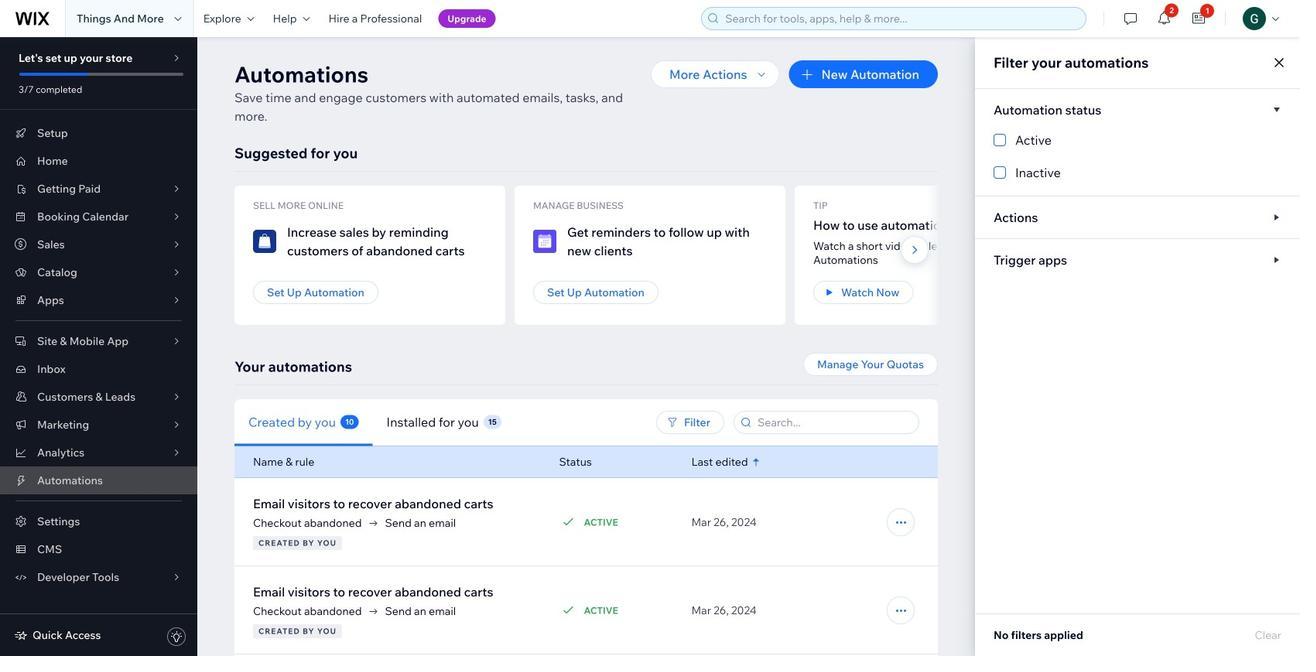 Task type: describe. For each thing, give the bounding box(es) containing it.
Search for tools, apps, help & more... field
[[721, 8, 1082, 29]]

category image
[[533, 230, 557, 253]]

category image
[[253, 230, 276, 253]]

sidebar element
[[0, 37, 197, 657]]

Search... field
[[753, 412, 914, 434]]



Task type: locate. For each thing, give the bounding box(es) containing it.
tab list
[[235, 399, 597, 446]]

list
[[235, 186, 1301, 325]]

None checkbox
[[994, 131, 1282, 149], [994, 163, 1282, 182], [994, 131, 1282, 149], [994, 163, 1282, 182]]



Task type: vqa. For each thing, say whether or not it's contained in the screenshot.
1st category icon from left
yes



